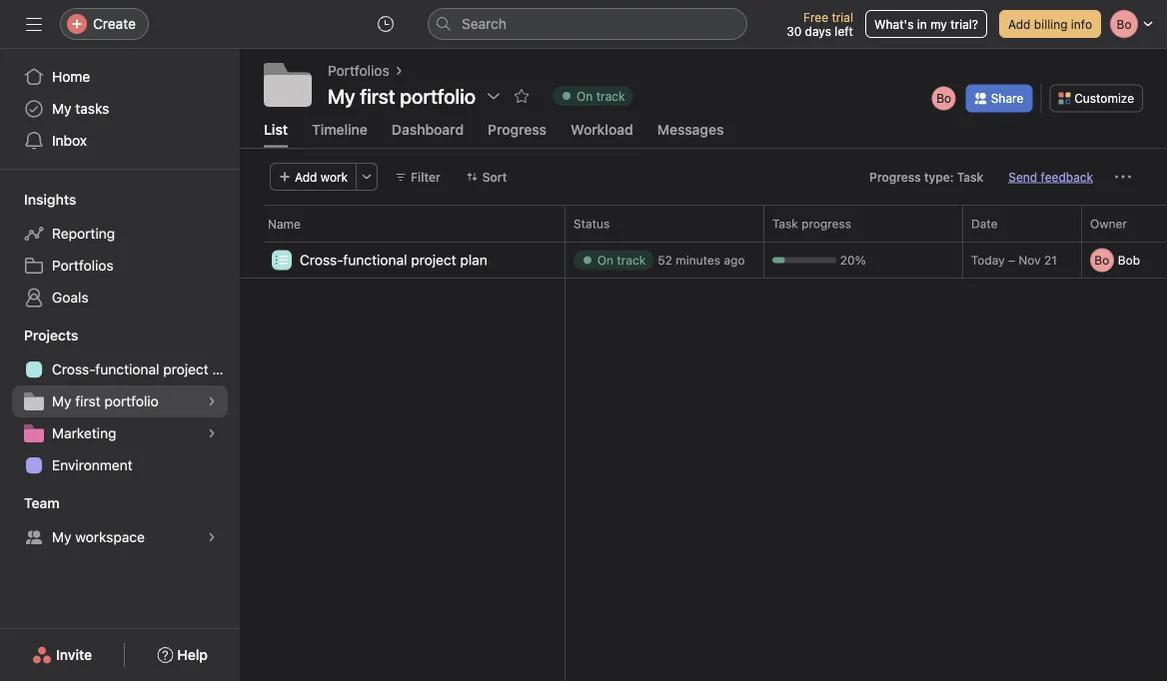 Task type: describe. For each thing, give the bounding box(es) containing it.
first
[[75, 393, 101, 410]]

billing
[[1035, 17, 1068, 31]]

cross- inside projects element
[[52, 361, 95, 378]]

my tasks
[[52, 100, 109, 117]]

sort button
[[458, 163, 516, 191]]

0 vertical spatial portfolios
[[328, 62, 390, 79]]

dashboard link
[[392, 121, 464, 147]]

ago
[[724, 253, 745, 267]]

my workspace
[[52, 529, 145, 546]]

search list box
[[428, 8, 748, 40]]

insights
[[24, 191, 76, 208]]

what's in my trial?
[[875, 17, 979, 31]]

environment link
[[12, 450, 228, 482]]

feedback
[[1041, 170, 1094, 184]]

timeline link
[[312, 121, 368, 147]]

filter
[[411, 170, 441, 184]]

project inside cross-functional project plan cell
[[411, 252, 457, 268]]

send feedback
[[1009, 170, 1094, 184]]

cross-functional project plan row
[[240, 242, 1168, 281]]

my for my workspace
[[52, 529, 72, 546]]

messages
[[658, 121, 724, 137]]

list link
[[264, 121, 288, 147]]

cell inside the cross-functional project plan "row"
[[565, 242, 765, 279]]

add work button
[[270, 163, 357, 191]]

1 horizontal spatial portfolios link
[[328, 60, 390, 82]]

name
[[268, 217, 301, 231]]

share button
[[966, 84, 1033, 112]]

inbox link
[[12, 125, 228, 157]]

date
[[972, 217, 998, 231]]

history image
[[378, 16, 394, 32]]

type:
[[925, 170, 954, 184]]

0 horizontal spatial cross-functional project plan link
[[12, 354, 240, 386]]

list image
[[276, 254, 288, 266]]

portfolios inside insights element
[[52, 257, 114, 274]]

what's
[[875, 17, 914, 31]]

track for cell containing on track
[[617, 253, 646, 267]]

left
[[835, 24, 854, 38]]

help button
[[144, 638, 221, 674]]

project inside projects element
[[163, 361, 209, 378]]

team button
[[0, 494, 60, 514]]

2 row from the top
[[240, 241, 1168, 243]]

add for add work
[[295, 170, 317, 184]]

my
[[931, 17, 948, 31]]

goals
[[52, 289, 89, 306]]

nov
[[1019, 253, 1041, 267]]

bob
[[1119, 253, 1141, 267]]

on track button
[[544, 82, 642, 110]]

status
[[574, 217, 610, 231]]

trial
[[832, 10, 854, 24]]

trial?
[[951, 17, 979, 31]]

see details, marketing image
[[206, 428, 218, 440]]

reporting link
[[12, 218, 228, 250]]

workspace
[[75, 529, 145, 546]]

task inside row
[[773, 217, 798, 231]]

team
[[24, 495, 60, 512]]

projects button
[[0, 326, 78, 346]]

search button
[[428, 8, 748, 40]]

52 minutes ago
[[658, 253, 745, 267]]

customize button
[[1050, 84, 1144, 112]]

info
[[1072, 17, 1093, 31]]

more actions image
[[1116, 169, 1132, 185]]

insights button
[[0, 190, 76, 210]]

customize
[[1075, 91, 1135, 105]]

cross-functional project plan inside cell
[[300, 252, 488, 268]]

today – nov 21
[[972, 253, 1058, 267]]

add to starred image
[[514, 88, 530, 104]]

my tasks link
[[12, 93, 228, 125]]

send feedback link
[[1009, 168, 1094, 186]]

global element
[[0, 49, 240, 169]]

home
[[52, 68, 90, 85]]

bo inside the cross-functional project plan "row"
[[1095, 253, 1110, 267]]

my first portfolio
[[52, 393, 159, 410]]

owner
[[1091, 217, 1128, 231]]

reporting
[[52, 225, 115, 242]]

add billing info button
[[1000, 10, 1102, 38]]

workload
[[571, 121, 634, 137]]

filter button
[[386, 163, 450, 191]]

share
[[991, 91, 1024, 105]]

teams element
[[0, 486, 240, 558]]

0 horizontal spatial bo
[[937, 91, 952, 105]]

my first portfolio link
[[12, 386, 228, 418]]

messages link
[[658, 121, 724, 147]]

1 vertical spatial portfolios link
[[12, 250, 228, 282]]

52
[[658, 253, 673, 267]]

20%
[[841, 253, 867, 267]]

invite button
[[19, 638, 105, 674]]

on track for on track popup button
[[577, 89, 625, 103]]

free trial 30 days left
[[787, 10, 854, 38]]

hide sidebar image
[[26, 16, 42, 32]]



Task type: locate. For each thing, give the bounding box(es) containing it.
my down team
[[52, 529, 72, 546]]

progress for progress type: task
[[870, 170, 921, 184]]

functional down more actions image
[[343, 252, 407, 268]]

track left 52
[[617, 253, 646, 267]]

progress left type:
[[870, 170, 921, 184]]

cross-functional project plan cell
[[240, 242, 566, 281]]

0 vertical spatial cross-
[[300, 252, 343, 268]]

marketing link
[[12, 418, 228, 450]]

workload link
[[571, 121, 634, 147]]

portfolios down reporting
[[52, 257, 114, 274]]

functional inside projects element
[[95, 361, 159, 378]]

0 horizontal spatial portfolios
[[52, 257, 114, 274]]

1 horizontal spatial on
[[598, 253, 614, 267]]

on track for cell containing on track
[[598, 253, 646, 267]]

cross-functional project plan up portfolio at left
[[52, 361, 240, 378]]

portfolios link
[[328, 60, 390, 82], [12, 250, 228, 282]]

my inside my workspace link
[[52, 529, 72, 546]]

1 vertical spatial cross-functional project plan link
[[12, 354, 240, 386]]

cross- up first
[[52, 361, 95, 378]]

work
[[321, 170, 348, 184]]

cell
[[565, 242, 765, 279]]

1 horizontal spatial plan
[[460, 252, 488, 268]]

on down status at the top
[[598, 253, 614, 267]]

track
[[597, 89, 625, 103], [617, 253, 646, 267]]

cross-functional project plan link inside cross-functional project plan cell
[[300, 249, 488, 271]]

progress type: task button
[[861, 163, 993, 191]]

1 horizontal spatial bo
[[1095, 253, 1110, 267]]

on track inside on track popup button
[[577, 89, 625, 103]]

minutes
[[676, 253, 721, 267]]

track for on track popup button
[[597, 89, 625, 103]]

track up workload
[[597, 89, 625, 103]]

days
[[805, 24, 832, 38]]

task right type:
[[958, 170, 984, 184]]

in
[[918, 17, 928, 31]]

first portfolio
[[360, 84, 476, 107]]

track inside cell
[[617, 253, 646, 267]]

project up see details, my first portfolio image
[[163, 361, 209, 378]]

task left the progress
[[773, 217, 798, 231]]

on track inside cell
[[598, 253, 646, 267]]

search
[[462, 15, 507, 32]]

task inside dropdown button
[[958, 170, 984, 184]]

what's in my trial? button
[[866, 10, 988, 38]]

1 horizontal spatial progress
[[870, 170, 921, 184]]

plan inside projects element
[[212, 361, 240, 378]]

more actions image
[[361, 171, 373, 183]]

invite
[[56, 647, 92, 664]]

plan inside cell
[[460, 252, 488, 268]]

0 vertical spatial track
[[597, 89, 625, 103]]

1 vertical spatial on track
[[598, 253, 646, 267]]

bo left share button
[[937, 91, 952, 105]]

timeline
[[312, 121, 368, 137]]

1 horizontal spatial portfolios
[[328, 62, 390, 79]]

0 horizontal spatial portfolios link
[[12, 250, 228, 282]]

plan up see details, my first portfolio image
[[212, 361, 240, 378]]

my left first
[[52, 393, 72, 410]]

bo
[[937, 91, 952, 105], [1095, 253, 1110, 267]]

create
[[93, 15, 136, 32]]

progress link
[[488, 121, 547, 147]]

my inside my tasks link
[[52, 100, 72, 117]]

0 vertical spatial progress
[[488, 121, 547, 137]]

on inside popup button
[[577, 89, 593, 103]]

progress for progress
[[488, 121, 547, 137]]

1 vertical spatial add
[[295, 170, 317, 184]]

1 vertical spatial portfolios
[[52, 257, 114, 274]]

my for my first portfolio
[[328, 84, 356, 107]]

add left work
[[295, 170, 317, 184]]

help
[[177, 647, 208, 664]]

0 vertical spatial cross-functional project plan
[[300, 252, 488, 268]]

add
[[1009, 17, 1031, 31], [295, 170, 317, 184]]

on up workload
[[577, 89, 593, 103]]

cross-functional project plan inside projects element
[[52, 361, 240, 378]]

show options image
[[486, 88, 502, 104]]

cross-functional project plan down the filter dropdown button
[[300, 252, 488, 268]]

add left billing
[[1009, 17, 1031, 31]]

project down filter
[[411, 252, 457, 268]]

1 horizontal spatial add
[[1009, 17, 1031, 31]]

1 horizontal spatial task
[[958, 170, 984, 184]]

0 horizontal spatial cross-functional project plan
[[52, 361, 240, 378]]

row
[[240, 205, 1168, 242], [240, 241, 1168, 243]]

0 vertical spatial on track
[[577, 89, 625, 103]]

on
[[577, 89, 593, 103], [598, 253, 614, 267]]

cross- right "list" image
[[300, 252, 343, 268]]

21
[[1045, 253, 1058, 267]]

marketing
[[52, 425, 116, 442]]

1 vertical spatial cross-functional project plan
[[52, 361, 240, 378]]

sort
[[483, 170, 507, 184]]

my up timeline
[[328, 84, 356, 107]]

1 vertical spatial track
[[617, 253, 646, 267]]

0 vertical spatial task
[[958, 170, 984, 184]]

environment
[[52, 457, 133, 474]]

0 vertical spatial plan
[[460, 252, 488, 268]]

1 horizontal spatial cross-functional project plan
[[300, 252, 488, 268]]

1 horizontal spatial functional
[[343, 252, 407, 268]]

plan
[[460, 252, 488, 268], [212, 361, 240, 378]]

add inside the add billing info 'button'
[[1009, 17, 1031, 31]]

0 horizontal spatial project
[[163, 361, 209, 378]]

–
[[1009, 253, 1016, 267]]

portfolios link down reporting
[[12, 250, 228, 282]]

progress
[[802, 217, 852, 231]]

30
[[787, 24, 802, 38]]

projects element
[[0, 318, 240, 486]]

see details, my workspace image
[[206, 532, 218, 544]]

projects
[[24, 327, 78, 344]]

1 vertical spatial project
[[163, 361, 209, 378]]

my for my first portfolio
[[52, 393, 72, 410]]

cross-functional project plan link down the filter dropdown button
[[300, 249, 488, 271]]

0 horizontal spatial cross-
[[52, 361, 95, 378]]

on inside "row"
[[598, 253, 614, 267]]

plan down sort dropdown button
[[460, 252, 488, 268]]

insights element
[[0, 182, 240, 318]]

0 vertical spatial project
[[411, 252, 457, 268]]

functional up portfolio at left
[[95, 361, 159, 378]]

on track up workload
[[577, 89, 625, 103]]

my workspace link
[[12, 522, 228, 554]]

0 horizontal spatial functional
[[95, 361, 159, 378]]

cross- inside cell
[[300, 252, 343, 268]]

free
[[804, 10, 829, 24]]

1 vertical spatial progress
[[870, 170, 921, 184]]

portfolios up my first portfolio
[[328, 62, 390, 79]]

portfolio
[[104, 393, 159, 410]]

task
[[958, 170, 984, 184], [773, 217, 798, 231]]

0 vertical spatial functional
[[343, 252, 407, 268]]

0 vertical spatial cross-functional project plan link
[[300, 249, 488, 271]]

on track left 52
[[598, 253, 646, 267]]

1 vertical spatial task
[[773, 217, 798, 231]]

1 horizontal spatial project
[[411, 252, 457, 268]]

0 vertical spatial on
[[577, 89, 593, 103]]

0 horizontal spatial progress
[[488, 121, 547, 137]]

0 vertical spatial add
[[1009, 17, 1031, 31]]

send
[[1009, 170, 1038, 184]]

0 horizontal spatial task
[[773, 217, 798, 231]]

0 vertical spatial portfolios link
[[328, 60, 390, 82]]

track inside popup button
[[597, 89, 625, 103]]

inbox
[[52, 132, 87, 149]]

progress down add to starred image
[[488, 121, 547, 137]]

1 vertical spatial plan
[[212, 361, 240, 378]]

add for add billing info
[[1009, 17, 1031, 31]]

bo left "bob"
[[1095, 253, 1110, 267]]

1 vertical spatial functional
[[95, 361, 159, 378]]

progress type: task
[[870, 170, 984, 184]]

my for my tasks
[[52, 100, 72, 117]]

my
[[328, 84, 356, 107], [52, 100, 72, 117], [52, 393, 72, 410], [52, 529, 72, 546]]

0 horizontal spatial on
[[577, 89, 593, 103]]

1 vertical spatial bo
[[1095, 253, 1110, 267]]

add inside add work button
[[295, 170, 317, 184]]

1 horizontal spatial cross-
[[300, 252, 343, 268]]

see details, my first portfolio image
[[206, 396, 218, 408]]

my left tasks
[[52, 100, 72, 117]]

functional inside cell
[[343, 252, 407, 268]]

row containing name
[[240, 205, 1168, 242]]

1 horizontal spatial cross-functional project plan link
[[300, 249, 488, 271]]

portfolios link up my first portfolio
[[328, 60, 390, 82]]

cross-functional project plan link up portfolio at left
[[12, 354, 240, 386]]

cell containing on track
[[565, 242, 765, 279]]

1 row from the top
[[240, 205, 1168, 242]]

create button
[[60, 8, 149, 40]]

my first portfolio
[[328, 84, 476, 107]]

cross-functional project plan
[[300, 252, 488, 268], [52, 361, 240, 378]]

0 horizontal spatial plan
[[212, 361, 240, 378]]

0 horizontal spatial add
[[295, 170, 317, 184]]

dashboard
[[392, 121, 464, 137]]

add work
[[295, 170, 348, 184]]

today
[[972, 253, 1005, 267]]

0 vertical spatial bo
[[937, 91, 952, 105]]

project
[[411, 252, 457, 268], [163, 361, 209, 378]]

home link
[[12, 61, 228, 93]]

add billing info
[[1009, 17, 1093, 31]]

progress inside progress type: task dropdown button
[[870, 170, 921, 184]]

goals link
[[12, 282, 228, 314]]

task progress
[[773, 217, 852, 231]]

tasks
[[75, 100, 109, 117]]

list
[[264, 121, 288, 137]]

1 vertical spatial on
[[598, 253, 614, 267]]

on track
[[577, 89, 625, 103], [598, 253, 646, 267]]

cross-
[[300, 252, 343, 268], [52, 361, 95, 378]]

1 vertical spatial cross-
[[52, 361, 95, 378]]

my inside my first portfolio link
[[52, 393, 72, 410]]

portfolios
[[328, 62, 390, 79], [52, 257, 114, 274]]



Task type: vqa. For each thing, say whether or not it's contained in the screenshot.
field
no



